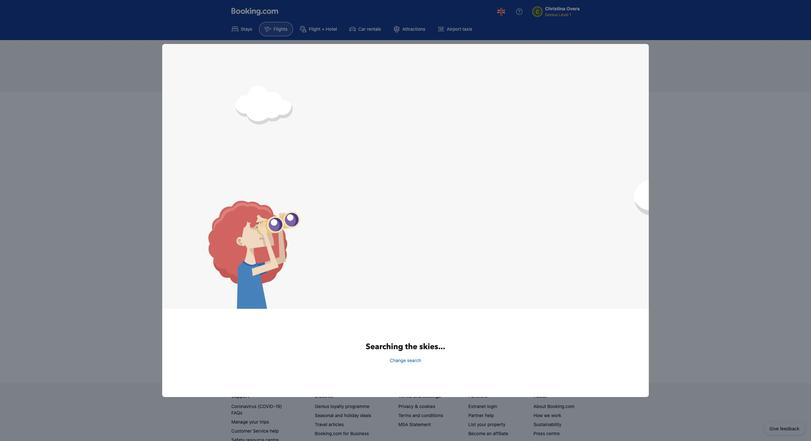 Task type: describe. For each thing, give the bounding box(es) containing it.
flights link
[[259, 22, 293, 36]]

press
[[534, 431, 545, 437]]

travel articles
[[315, 422, 344, 428]]

give feedback
[[770, 427, 800, 432]]

become an affiliate link
[[468, 431, 508, 437]]

stays link
[[226, 22, 258, 36]]

airport taxis
[[447, 26, 472, 32]]

trips
[[260, 420, 269, 425]]

affiliate
[[493, 431, 508, 437]]

travel articles link
[[315, 422, 344, 428]]

your for trips
[[249, 420, 259, 425]]

genius loyalty programme link
[[315, 404, 369, 410]]

attractions
[[403, 26, 425, 32]]

extranet login link
[[468, 404, 497, 410]]

0 vertical spatial booking.com
[[547, 404, 575, 410]]

(covid-
[[258, 404, 275, 410]]

seasonal and holiday deals link
[[315, 413, 371, 419]]

how we work link
[[534, 413, 561, 419]]

how we work
[[534, 413, 561, 419]]

stays
[[241, 26, 252, 32]]

loyalty
[[331, 404, 344, 410]]

give feedback button
[[764, 424, 805, 435]]

holiday
[[344, 413, 359, 419]]

search
[[407, 358, 421, 364]]

feedback
[[780, 427, 800, 432]]

privacy & cookies link
[[398, 404, 435, 410]]

terms for terms and conditions
[[398, 413, 411, 419]]

terms and conditions
[[398, 413, 443, 419]]

conditions
[[422, 413, 443, 419]]

0 vertical spatial help
[[485, 413, 494, 419]]

msa statement link
[[398, 422, 431, 428]]

discover
[[315, 394, 334, 399]]

become
[[468, 431, 486, 437]]

and for holiday
[[335, 413, 343, 419]]

about booking.com
[[534, 404, 575, 410]]

rentals
[[367, 26, 381, 32]]

+
[[322, 26, 325, 32]]

seasonal and holiday deals
[[315, 413, 371, 419]]

an
[[487, 431, 492, 437]]

customer service help link
[[231, 429, 279, 434]]

1 vertical spatial booking.com
[[315, 431, 342, 437]]

booking.com for business
[[315, 431, 369, 437]]

list
[[468, 422, 476, 428]]

skies...
[[419, 342, 445, 353]]

partner help link
[[468, 413, 494, 419]]

press centre link
[[534, 431, 560, 437]]

sustainability
[[534, 422, 562, 428]]

airport taxis link
[[432, 22, 478, 36]]

travel
[[315, 422, 327, 428]]

partner help
[[468, 413, 494, 419]]

cookies
[[419, 404, 435, 410]]

msa
[[398, 422, 408, 428]]

change search
[[390, 358, 421, 364]]

searching
[[366, 342, 403, 353]]

login
[[487, 404, 497, 410]]

how
[[534, 413, 543, 419]]

car rentals
[[358, 26, 381, 32]]

genius loyalty programme
[[315, 404, 369, 410]]

&
[[415, 404, 418, 410]]

the
[[405, 342, 418, 353]]

sustainability link
[[534, 422, 562, 428]]



Task type: locate. For each thing, give the bounding box(es) containing it.
terms and conditions link
[[398, 413, 443, 419]]

customer
[[231, 429, 252, 434]]

extranet login
[[468, 404, 497, 410]]

we
[[544, 413, 550, 419]]

manage
[[231, 420, 248, 425]]

flights
[[274, 26, 288, 32]]

list your property link
[[468, 422, 506, 428]]

privacy & cookies
[[398, 404, 435, 410]]

terms
[[398, 394, 412, 399], [398, 413, 411, 419]]

about up about booking.com link
[[534, 394, 547, 399]]

property
[[488, 422, 506, 428]]

settings
[[423, 394, 441, 399]]

your up customer service help
[[249, 420, 259, 425]]

service
[[253, 429, 269, 434]]

faqs
[[231, 411, 242, 416]]

about up how
[[534, 404, 546, 410]]

1 vertical spatial about
[[534, 404, 546, 410]]

privacy
[[398, 404, 414, 410]]

for
[[343, 431, 349, 437]]

1 terms from the top
[[398, 394, 412, 399]]

your
[[249, 420, 259, 425], [477, 422, 486, 428]]

partners
[[468, 394, 488, 399]]

customer service help
[[231, 429, 279, 434]]

flight
[[309, 26, 321, 32]]

change
[[390, 358, 406, 364]]

statement
[[409, 422, 431, 428]]

booking.com logo image
[[231, 8, 278, 15], [231, 8, 278, 15]]

and down loyalty
[[335, 413, 343, 419]]

help right service
[[270, 429, 279, 434]]

about for about
[[534, 394, 547, 399]]

0 horizontal spatial booking.com
[[315, 431, 342, 437]]

your down partner help
[[477, 422, 486, 428]]

programme
[[345, 404, 369, 410]]

2 terms from the top
[[398, 413, 411, 419]]

attractions link
[[388, 22, 431, 36]]

1 about from the top
[[534, 394, 547, 399]]

terms down privacy
[[398, 413, 411, 419]]

genius
[[315, 404, 329, 410]]

partner
[[468, 413, 484, 419]]

hotel
[[326, 26, 337, 32]]

about booking.com link
[[534, 404, 575, 410]]

centre
[[546, 431, 560, 437]]

list your property
[[468, 422, 506, 428]]

help up list your property
[[485, 413, 494, 419]]

searching the skies...
[[366, 342, 445, 353]]

0 horizontal spatial your
[[249, 420, 259, 425]]

manage your trips link
[[231, 420, 269, 425]]

press centre
[[534, 431, 560, 437]]

car
[[358, 26, 366, 32]]

business
[[350, 431, 369, 437]]

terms and settings
[[398, 394, 441, 399]]

coronavirus (covid-19) faqs
[[231, 404, 282, 416]]

1 vertical spatial help
[[270, 429, 279, 434]]

2 about from the top
[[534, 404, 546, 410]]

terms up privacy
[[398, 394, 412, 399]]

1 horizontal spatial booking.com
[[547, 404, 575, 410]]

flight + hotel
[[309, 26, 337, 32]]

about
[[534, 394, 547, 399], [534, 404, 546, 410]]

1 vertical spatial terms
[[398, 413, 411, 419]]

become an affiliate
[[468, 431, 508, 437]]

help
[[485, 413, 494, 419], [270, 429, 279, 434]]

deals
[[360, 413, 371, 419]]

seasonal
[[315, 413, 334, 419]]

and down &
[[412, 413, 420, 419]]

and
[[413, 394, 422, 399], [335, 413, 343, 419], [412, 413, 420, 419]]

booking.com down travel articles
[[315, 431, 342, 437]]

0 vertical spatial about
[[534, 394, 547, 399]]

1 horizontal spatial your
[[477, 422, 486, 428]]

booking.com for business link
[[315, 431, 369, 437]]

extranet
[[468, 404, 486, 410]]

1 horizontal spatial help
[[485, 413, 494, 419]]

car rentals link
[[344, 22, 387, 36]]

work
[[551, 413, 561, 419]]

coronavirus (covid-19) faqs link
[[231, 404, 282, 416]]

booking.com
[[547, 404, 575, 410], [315, 431, 342, 437]]

msa statement
[[398, 422, 431, 428]]

manage your trips
[[231, 420, 269, 425]]

articles
[[329, 422, 344, 428]]

and for conditions
[[412, 413, 420, 419]]

give
[[770, 427, 779, 432]]

about for about booking.com
[[534, 404, 546, 410]]

airport
[[447, 26, 461, 32]]

19)
[[275, 404, 282, 410]]

coronavirus
[[231, 404, 257, 410]]

0 horizontal spatial help
[[270, 429, 279, 434]]

terms for terms and settings
[[398, 394, 412, 399]]

and for settings
[[413, 394, 422, 399]]

0 vertical spatial terms
[[398, 394, 412, 399]]

your for property
[[477, 422, 486, 428]]

support
[[231, 394, 250, 399]]

and up 'privacy & cookies'
[[413, 394, 422, 399]]

taxis
[[463, 26, 472, 32]]

change search button
[[390, 358, 421, 364]]

booking.com up work
[[547, 404, 575, 410]]

flight + hotel link
[[294, 22, 342, 36]]



Task type: vqa. For each thing, say whether or not it's contained in the screenshot.
PM associated with 5:07 PM
no



